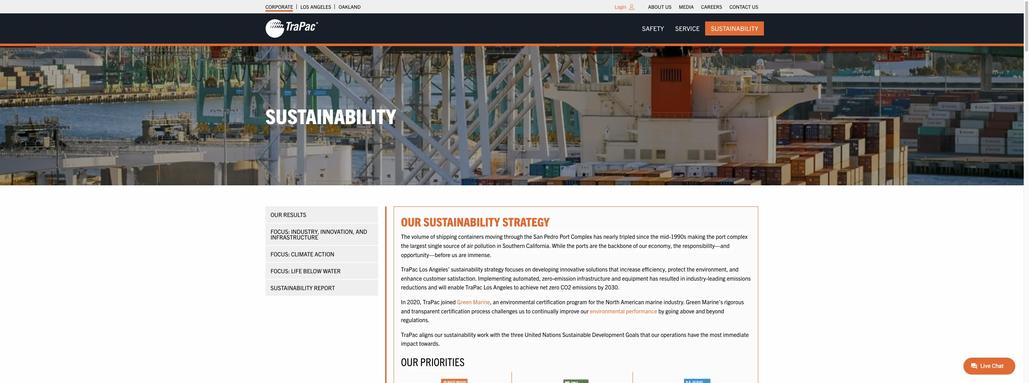 Task type: vqa. For each thing, say whether or not it's contained in the screenshot.
two in 'In response to the Ocean Shipping Reform Act, Hapag Lloyd, Hyundai Merchant Marine (HMM),  and Yang Ming requested that TraPac stop collecting their ocean carrier demurrage effective Friday, 06/24/2022. As a result of this, two important changes occurred to TraPac.com.'
no



Task type: describe. For each thing, give the bounding box(es) containing it.
the up economy,
[[651, 233, 658, 240]]

shipping
[[436, 233, 457, 240]]

the right the with
[[502, 331, 509, 338]]

oakland link
[[339, 2, 361, 12]]

and inside , an environmental certification program for the north american marine industry.  green marine's rigorous and transparent certification process challenges us to continually improve our
[[401, 308, 410, 315]]

the down 1990s
[[673, 242, 681, 249]]

have
[[688, 331, 699, 338]]

the
[[401, 233, 410, 240]]

environment,
[[696, 266, 728, 273]]

contact us
[[730, 4, 758, 10]]

below
[[303, 268, 322, 275]]

backbone
[[608, 242, 632, 249]]

results
[[284, 211, 307, 218]]

our results link
[[265, 207, 378, 223]]

by inside trapac los angeles' sustainability strategy focuses on developing innovative solutions that increase efficiency, protect the environment, and enhance customer satisfaction. implementing automated, zero-emission infrastructure and equipment has resulted in industry-leading emissions reductions and will enable trapac los angeles to achieve net zero co2 emissions by 2030.
[[598, 284, 604, 291]]

1 horizontal spatial of
[[461, 242, 466, 249]]

san
[[533, 233, 543, 240]]

economy,
[[648, 242, 672, 249]]

port
[[560, 233, 570, 240]]

pollution
[[474, 242, 496, 249]]

leading
[[708, 275, 726, 282]]

beyond
[[706, 308, 724, 315]]

by inside by going above and beyond regulations.
[[658, 308, 664, 315]]

our inside , an environmental certification program for the north american marine industry.  green marine's rigorous and transparent certification process challenges us to continually improve our
[[581, 308, 589, 315]]

enhance
[[401, 275, 422, 282]]

corporate
[[265, 4, 293, 10]]

about
[[648, 4, 664, 10]]

about us link
[[648, 2, 672, 12]]

strategy
[[484, 266, 504, 273]]

united
[[525, 331, 541, 338]]

by going above and beyond regulations.
[[401, 308, 724, 324]]

achieve
[[520, 284, 539, 291]]

focus: industry, innovation, and infrastructure link
[[265, 224, 378, 245]]

0 vertical spatial emissions
[[727, 275, 751, 282]]

containers
[[458, 233, 484, 240]]

equipment
[[622, 275, 648, 282]]

green inside , an environmental certification program for the north american marine industry.  green marine's rigorous and transparent certification process challenges us to continually improve our
[[686, 299, 701, 306]]

angeles inside trapac los angeles' sustainability strategy focuses on developing innovative solutions that increase efficiency, protect the environment, and enhance customer satisfaction. implementing automated, zero-emission infrastructure and equipment has resulted in industry-leading emissions reductions and will enable trapac los angeles to achieve net zero co2 emissions by 2030.
[[493, 284, 513, 291]]

complex
[[727, 233, 748, 240]]

resulted
[[659, 275, 679, 282]]

program
[[567, 299, 587, 306]]

and down customer
[[428, 284, 437, 291]]

california.
[[526, 242, 551, 249]]

our left the operations
[[651, 331, 659, 338]]

performance
[[626, 308, 657, 315]]

trapac los angeles' sustainability strategy focuses on developing innovative solutions that increase efficiency, protect the environment, and enhance customer satisfaction. implementing automated, zero-emission infrastructure and equipment has resulted in industry-leading emissions reductions and will enable trapac los angeles to achieve net zero co2 emissions by 2030.
[[401, 266, 751, 291]]

has inside the volume of shipping containers moving through the san pedro port complex has nearly tripled since the mid-1990s making the port complex the largest single source of air pollution in southern california. while the ports are the backbone of our economy, the responsibility—and opportunity—before us are immense.
[[593, 233, 602, 240]]

operations
[[661, 331, 686, 338]]

los angeles
[[300, 4, 331, 10]]

our for our results
[[271, 211, 282, 218]]

1990s
[[671, 233, 686, 240]]

action
[[315, 251, 335, 258]]

to inside , an environmental certification program for the north american marine industry.  green marine's rigorous and transparent certification process challenges us to continually improve our
[[526, 308, 531, 315]]

goals
[[626, 331, 639, 338]]

0 vertical spatial los
[[300, 4, 309, 10]]

towards.
[[419, 340, 440, 347]]

the down nearly
[[599, 242, 607, 249]]

the left san
[[524, 233, 532, 240]]

protect
[[668, 266, 686, 273]]

safety link
[[637, 21, 670, 36]]

our for our sustainability strategy
[[401, 214, 421, 229]]

the inside , an environmental certification program for the north american marine industry.  green marine's rigorous and transparent certification process challenges us to continually improve our
[[596, 299, 604, 306]]

,
[[490, 299, 492, 306]]

that inside trapac aligns our sustainability work with the three united nations sustainable development goals that our operations have the most immediate impact towards.
[[640, 331, 650, 338]]

in
[[401, 299, 406, 306]]

priorities
[[420, 355, 465, 369]]

implementing
[[478, 275, 512, 282]]

focus: life below water link
[[265, 263, 378, 279]]

the up responsibility—and
[[707, 233, 715, 240]]

air
[[467, 242, 473, 249]]

infrastructure
[[271, 234, 318, 241]]

0 horizontal spatial are
[[459, 251, 466, 258]]

development
[[592, 331, 624, 338]]

immense.
[[468, 251, 491, 258]]

environmental performance link
[[590, 308, 657, 315]]

1 vertical spatial certification
[[441, 308, 470, 315]]

1 horizontal spatial certification
[[536, 299, 565, 306]]

with
[[490, 331, 500, 338]]

while
[[552, 242, 565, 249]]

co2
[[561, 284, 571, 291]]

corporate image
[[265, 19, 318, 38]]

us for about us
[[665, 4, 672, 10]]

focus: climate action link
[[265, 246, 378, 262]]

media link
[[679, 2, 694, 12]]

2020,
[[407, 299, 422, 306]]

1 vertical spatial environmental
[[590, 308, 625, 315]]

infrastructure
[[577, 275, 610, 282]]

marine's
[[702, 299, 723, 306]]

strategy
[[502, 214, 550, 229]]

automated,
[[513, 275, 541, 282]]

immediate
[[723, 331, 749, 338]]

southern
[[503, 242, 525, 249]]

and right 'environment,'
[[729, 266, 739, 273]]

work
[[477, 331, 489, 338]]

moving
[[485, 233, 503, 240]]

port
[[716, 233, 726, 240]]

trapac aligns our sustainability work with the three united nations sustainable development goals that our operations have the most immediate impact towards.
[[401, 331, 749, 347]]

complex
[[571, 233, 592, 240]]

light image
[[629, 4, 634, 10]]



Task type: locate. For each thing, give the bounding box(es) containing it.
the inside trapac los angeles' sustainability strategy focuses on developing innovative solutions that increase efficiency, protect the environment, and enhance customer satisfaction. implementing automated, zero-emission infrastructure and equipment has resulted in industry-leading emissions reductions and will enable trapac los angeles to achieve net zero co2 emissions by 2030.
[[687, 266, 695, 273]]

sustainability menu item
[[705, 21, 764, 36]]

innovative
[[560, 266, 585, 273]]

customer
[[423, 275, 446, 282]]

has left nearly
[[593, 233, 602, 240]]

the down port
[[567, 242, 575, 249]]

rigorous
[[724, 299, 744, 306]]

0 vertical spatial us
[[452, 251, 457, 258]]

climate
[[291, 251, 314, 258]]

to
[[514, 284, 519, 291], [526, 308, 531, 315]]

focus: for focus: climate action
[[271, 251, 290, 258]]

3 focus: from the top
[[271, 268, 290, 275]]

login
[[615, 4, 626, 10]]

2 vertical spatial focus:
[[271, 268, 290, 275]]

increase
[[620, 266, 641, 273]]

focus: industry, innovation, and infrastructure
[[271, 228, 367, 241]]

about us
[[648, 4, 672, 10]]

0 horizontal spatial sustainability
[[265, 103, 396, 129]]

challenges
[[492, 308, 518, 315]]

sustainability for our
[[444, 331, 476, 338]]

0 horizontal spatial los
[[300, 4, 309, 10]]

0 vertical spatial are
[[590, 242, 597, 249]]

1 vertical spatial to
[[526, 308, 531, 315]]

transparent
[[411, 308, 440, 315]]

and right above
[[696, 308, 705, 315]]

by down infrastructure on the right bottom of the page
[[598, 284, 604, 291]]

1 vertical spatial sustainability
[[271, 285, 313, 292]]

by
[[598, 284, 604, 291], [658, 308, 664, 315]]

our priorities
[[401, 355, 465, 369]]

oakland
[[339, 4, 361, 10]]

0 vertical spatial has
[[593, 233, 602, 240]]

focus: left life
[[271, 268, 290, 275]]

angeles left oakland link
[[310, 4, 331, 10]]

0 horizontal spatial us
[[665, 4, 672, 10]]

1 vertical spatial are
[[459, 251, 466, 258]]

trapac up enhance
[[401, 266, 418, 273]]

focus: climate action
[[271, 251, 335, 258]]

sustainability
[[711, 24, 758, 32], [265, 103, 396, 129]]

sustainability inside trapac aligns our sustainability work with the three united nations sustainable development goals that our operations have the most immediate impact towards.
[[444, 331, 476, 338]]

going
[[666, 308, 679, 315]]

sustainability report
[[271, 285, 335, 292]]

and up the 2030.
[[612, 275, 621, 282]]

environmental
[[500, 299, 535, 306], [590, 308, 625, 315]]

2 focus: from the top
[[271, 251, 290, 258]]

trapac up transparent
[[423, 299, 440, 306]]

certification down joined
[[441, 308, 470, 315]]

nations
[[542, 331, 561, 338]]

0 vertical spatial sustainability
[[451, 266, 483, 273]]

0 horizontal spatial us
[[452, 251, 457, 258]]

an
[[493, 299, 499, 306]]

us inside the volume of shipping containers moving through the san pedro port complex has nearly tripled since the mid-1990s making the port complex the largest single source of air pollution in southern california. while the ports are the backbone of our economy, the responsibility—and opportunity—before us are immense.
[[452, 251, 457, 258]]

1 horizontal spatial in
[[680, 275, 685, 282]]

largest
[[410, 242, 427, 249]]

water
[[323, 268, 341, 275]]

focus: inside focus: industry, innovation, and infrastructure
[[271, 228, 290, 235]]

0 vertical spatial environmental
[[500, 299, 535, 306]]

1 us from the left
[[665, 4, 672, 10]]

sustainable
[[562, 331, 591, 338]]

1 vertical spatial has
[[650, 275, 658, 282]]

has
[[593, 233, 602, 240], [650, 275, 658, 282]]

los up customer
[[419, 266, 428, 273]]

1 vertical spatial menu bar
[[637, 21, 764, 36]]

the right for
[[596, 299, 604, 306]]

and down the in
[[401, 308, 410, 315]]

impact
[[401, 340, 418, 347]]

angeles
[[310, 4, 331, 10], [493, 284, 513, 291]]

and
[[729, 266, 739, 273], [612, 275, 621, 282], [428, 284, 437, 291], [401, 308, 410, 315], [696, 308, 705, 315]]

1 vertical spatial by
[[658, 308, 664, 315]]

1 vertical spatial us
[[519, 308, 525, 315]]

through
[[504, 233, 523, 240]]

emissions down infrastructure on the right bottom of the page
[[573, 284, 597, 291]]

of left "air"
[[461, 242, 466, 249]]

american
[[621, 299, 644, 306]]

0 vertical spatial certification
[[536, 299, 565, 306]]

2 horizontal spatial of
[[633, 242, 638, 249]]

of
[[430, 233, 435, 240], [461, 242, 466, 249], [633, 242, 638, 249]]

0 vertical spatial sustainability
[[711, 24, 758, 32]]

in inside the volume of shipping containers moving through the san pedro port complex has nearly tripled since the mid-1990s making the port complex the largest single source of air pollution in southern california. while the ports are the backbone of our economy, the responsibility—and opportunity—before us are immense.
[[497, 242, 501, 249]]

our down for
[[581, 308, 589, 315]]

0 vertical spatial by
[[598, 284, 604, 291]]

are down source
[[459, 251, 466, 258]]

1 horizontal spatial us
[[519, 308, 525, 315]]

0 vertical spatial angeles
[[310, 4, 331, 10]]

volume
[[411, 233, 429, 240]]

focus: inside 'link'
[[271, 251, 290, 258]]

sustainability down life
[[271, 285, 313, 292]]

trapac up green marine link
[[465, 284, 482, 291]]

focus: left climate
[[271, 251, 290, 258]]

certification up "continually"
[[536, 299, 565, 306]]

0 horizontal spatial green
[[457, 299, 472, 306]]

sustainability
[[451, 266, 483, 273], [444, 331, 476, 338]]

emission
[[554, 275, 576, 282]]

in down moving
[[497, 242, 501, 249]]

are right ports
[[590, 242, 597, 249]]

us right challenges
[[519, 308, 525, 315]]

1 vertical spatial angeles
[[493, 284, 513, 291]]

certification
[[536, 299, 565, 306], [441, 308, 470, 315]]

regulations.
[[401, 317, 429, 324]]

2 horizontal spatial los
[[484, 284, 492, 291]]

of down since
[[633, 242, 638, 249]]

making
[[688, 233, 705, 240]]

, an environmental certification program for the north american marine industry.  green marine's rigorous and transparent certification process challenges us to continually improve our
[[401, 299, 744, 315]]

2 vertical spatial los
[[484, 284, 492, 291]]

most
[[710, 331, 722, 338]]

1 vertical spatial that
[[640, 331, 650, 338]]

single
[[428, 242, 442, 249]]

0 vertical spatial that
[[609, 266, 619, 273]]

0 vertical spatial menu bar
[[644, 2, 762, 12]]

1 vertical spatial emissions
[[573, 284, 597, 291]]

angeles down implementing
[[493, 284, 513, 291]]

1 horizontal spatial that
[[640, 331, 650, 338]]

source
[[443, 242, 460, 249]]

1 horizontal spatial sustainability
[[423, 214, 500, 229]]

nearly
[[603, 233, 618, 240]]

innovation,
[[321, 228, 355, 235]]

our left results
[[271, 211, 282, 218]]

the right have
[[701, 331, 708, 338]]

the
[[524, 233, 532, 240], [651, 233, 658, 240], [707, 233, 715, 240], [401, 242, 409, 249], [567, 242, 575, 249], [599, 242, 607, 249], [673, 242, 681, 249], [687, 266, 695, 273], [596, 299, 604, 306], [502, 331, 509, 338], [701, 331, 708, 338]]

1 vertical spatial sustainability
[[265, 103, 396, 129]]

environmental up challenges
[[500, 299, 535, 306]]

in inside trapac los angeles' sustainability strategy focuses on developing innovative solutions that increase efficiency, protect the environment, and enhance customer satisfaction. implementing automated, zero-emission infrastructure and equipment has resulted in industry-leading emissions reductions and will enable trapac los angeles to achieve net zero co2 emissions by 2030.
[[680, 275, 685, 282]]

net
[[540, 284, 548, 291]]

1 horizontal spatial has
[[650, 275, 658, 282]]

0 horizontal spatial to
[[514, 284, 519, 291]]

1 horizontal spatial sustainability
[[711, 24, 758, 32]]

menu bar containing about us
[[644, 2, 762, 12]]

sustainability inside trapac los angeles' sustainability strategy focuses on developing innovative solutions that increase efficiency, protect the environment, and enhance customer satisfaction. implementing automated, zero-emission infrastructure and equipment has resulted in industry-leading emissions reductions and will enable trapac los angeles to achieve net zero co2 emissions by 2030.
[[451, 266, 483, 273]]

focus: for focus: industry, innovation, and infrastructure
[[271, 228, 290, 235]]

menu bar containing safety
[[637, 21, 764, 36]]

reductions
[[401, 284, 427, 291]]

2 green from the left
[[686, 299, 701, 306]]

mid-
[[660, 233, 671, 240]]

0 horizontal spatial of
[[430, 233, 435, 240]]

our down since
[[639, 242, 647, 249]]

menu bar up service
[[644, 2, 762, 12]]

that right goals
[[640, 331, 650, 338]]

focus: down our results
[[271, 228, 290, 235]]

the up industry-
[[687, 266, 695, 273]]

1 horizontal spatial us
[[752, 4, 758, 10]]

industry-
[[686, 275, 708, 282]]

1 horizontal spatial to
[[526, 308, 531, 315]]

sustainability up "containers"
[[423, 214, 500, 229]]

us
[[452, 251, 457, 258], [519, 308, 525, 315]]

sustainability link
[[705, 21, 764, 36]]

green up above
[[686, 299, 701, 306]]

1 focus: from the top
[[271, 228, 290, 235]]

0 horizontal spatial certification
[[441, 308, 470, 315]]

since
[[637, 233, 649, 240]]

careers
[[701, 4, 722, 10]]

and inside by going above and beyond regulations.
[[696, 308, 705, 315]]

emissions right leading
[[727, 275, 751, 282]]

environmental down north
[[590, 308, 625, 315]]

satisfaction.
[[447, 275, 477, 282]]

report
[[314, 285, 335, 292]]

focuses
[[505, 266, 524, 273]]

0 horizontal spatial environmental
[[500, 299, 535, 306]]

1 vertical spatial in
[[680, 275, 685, 282]]

0 vertical spatial sustainability
[[423, 214, 500, 229]]

environmental performance
[[590, 308, 657, 315]]

us right contact
[[752, 4, 758, 10]]

that inside trapac los angeles' sustainability strategy focuses on developing innovative solutions that increase efficiency, protect the environment, and enhance customer satisfaction. implementing automated, zero-emission infrastructure and equipment has resulted in industry-leading emissions reductions and will enable trapac los angeles to achieve net zero co2 emissions by 2030.
[[609, 266, 619, 273]]

1 horizontal spatial environmental
[[590, 308, 625, 315]]

our inside the volume of shipping containers moving through the san pedro port complex has nearly tripled since the mid-1990s making the port complex the largest single source of air pollution in southern california. while the ports are the backbone of our economy, the responsibility—and opportunity—before us are immense.
[[639, 242, 647, 249]]

green marine link
[[457, 299, 490, 306]]

environmental inside , an environmental certification program for the north american marine industry.  green marine's rigorous and transparent certification process challenges us to continually improve our
[[500, 299, 535, 306]]

our
[[639, 242, 647, 249], [581, 308, 589, 315], [435, 331, 443, 338], [651, 331, 659, 338]]

our up the
[[401, 214, 421, 229]]

enable
[[448, 284, 464, 291]]

1 green from the left
[[457, 299, 472, 306]]

has inside trapac los angeles' sustainability strategy focuses on developing innovative solutions that increase efficiency, protect the environment, and enhance customer satisfaction. implementing automated, zero-emission infrastructure and equipment has resulted in industry-leading emissions reductions and will enable trapac los angeles to achieve net zero co2 emissions by 2030.
[[650, 275, 658, 282]]

us for contact us
[[752, 4, 758, 10]]

our results
[[271, 211, 307, 218]]

zero
[[549, 284, 559, 291]]

0 horizontal spatial has
[[593, 233, 602, 240]]

0 horizontal spatial sustainability
[[271, 285, 313, 292]]

service
[[675, 24, 700, 32]]

0 vertical spatial to
[[514, 284, 519, 291]]

in down protect at right
[[680, 275, 685, 282]]

and
[[356, 228, 367, 235]]

1 horizontal spatial angeles
[[493, 284, 513, 291]]

1 horizontal spatial emissions
[[727, 275, 751, 282]]

us right about
[[665, 4, 672, 10]]

our down 'impact'
[[401, 355, 418, 369]]

0 horizontal spatial by
[[598, 284, 604, 291]]

us inside , an environmental certification program for the north american marine industry.  green marine's rigorous and transparent certification process challenges us to continually improve our
[[519, 308, 525, 315]]

trapac up 'impact'
[[401, 331, 418, 338]]

by left the going at bottom
[[658, 308, 664, 315]]

2030.
[[605, 284, 619, 291]]

to left "continually"
[[526, 308, 531, 315]]

1 vertical spatial focus:
[[271, 251, 290, 258]]

our
[[271, 211, 282, 218], [401, 214, 421, 229], [401, 355, 418, 369]]

for
[[588, 299, 595, 306]]

our right "aligns"
[[435, 331, 443, 338]]

sustainability left work at the bottom left of the page
[[444, 331, 476, 338]]

0 vertical spatial focus:
[[271, 228, 290, 235]]

focus: life below water
[[271, 268, 341, 275]]

1 horizontal spatial green
[[686, 299, 701, 306]]

login link
[[615, 4, 626, 10]]

2 us from the left
[[752, 4, 758, 10]]

los
[[300, 4, 309, 10], [419, 266, 428, 273], [484, 284, 492, 291]]

sustainability for angeles'
[[451, 266, 483, 273]]

1 horizontal spatial los
[[419, 266, 428, 273]]

service link
[[670, 21, 705, 36]]

above
[[680, 308, 695, 315]]

0 horizontal spatial angeles
[[310, 4, 331, 10]]

1 horizontal spatial by
[[658, 308, 664, 315]]

on
[[525, 266, 531, 273]]

the down the
[[401, 242, 409, 249]]

menu bar down careers
[[637, 21, 764, 36]]

trapac inside trapac aligns our sustainability work with the three united nations sustainable development goals that our operations have the most immediate impact towards.
[[401, 331, 418, 338]]

1 horizontal spatial are
[[590, 242, 597, 249]]

our for our priorities
[[401, 355, 418, 369]]

menu bar
[[644, 2, 762, 12], [637, 21, 764, 36]]

los up corporate image
[[300, 4, 309, 10]]

sustainability up satisfaction.
[[451, 266, 483, 273]]

focus: for focus: life below water
[[271, 268, 290, 275]]

that
[[609, 266, 619, 273], [640, 331, 650, 338]]

to left achieve
[[514, 284, 519, 291]]

1 vertical spatial los
[[419, 266, 428, 273]]

0 vertical spatial in
[[497, 242, 501, 249]]

los down implementing
[[484, 284, 492, 291]]

efficiency,
[[642, 266, 667, 273]]

green right joined
[[457, 299, 472, 306]]

0 horizontal spatial in
[[497, 242, 501, 249]]

in
[[497, 242, 501, 249], [680, 275, 685, 282]]

sustainability inside menu item
[[711, 24, 758, 32]]

will
[[439, 284, 446, 291]]

process
[[471, 308, 490, 315]]

contact
[[730, 4, 751, 10]]

that left increase
[[609, 266, 619, 273]]

to inside trapac los angeles' sustainability strategy focuses on developing innovative solutions that increase efficiency, protect the environment, and enhance customer satisfaction. implementing automated, zero-emission infrastructure and equipment has resulted in industry-leading emissions reductions and will enable trapac los angeles to achieve net zero co2 emissions by 2030.
[[514, 284, 519, 291]]

1 vertical spatial sustainability
[[444, 331, 476, 338]]

continually
[[532, 308, 558, 315]]

opportunity—before
[[401, 251, 450, 258]]

0 horizontal spatial that
[[609, 266, 619, 273]]

has down efficiency,
[[650, 275, 658, 282]]

of up single
[[430, 233, 435, 240]]

0 horizontal spatial emissions
[[573, 284, 597, 291]]

us down source
[[452, 251, 457, 258]]



